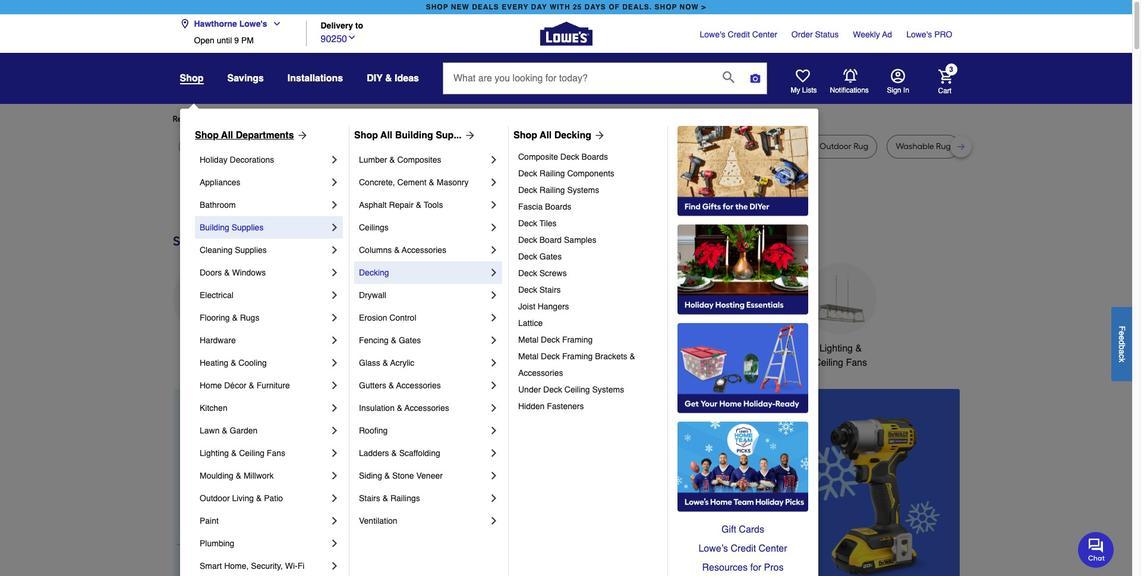 Task type: vqa. For each thing, say whether or not it's contained in the screenshot.
250-
no



Task type: describe. For each thing, give the bounding box(es) containing it.
0 horizontal spatial fans
[[267, 449, 285, 458]]

recommended searches for you
[[173, 114, 295, 124]]

1 vertical spatial home
[[200, 381, 222, 390]]

up to 50 percent off select tools and accessories. image
[[384, 389, 960, 576]]

diy & ideas
[[367, 73, 419, 84]]

7 rug from the left
[[751, 141, 766, 152]]

deck inside metal deck framing brackets & accessories
[[541, 352, 560, 361]]

holiday decorations link
[[200, 149, 329, 171]]

2 shop from the left
[[655, 3, 677, 11]]

deck up deck railing components
[[560, 152, 579, 162]]

doors & windows
[[200, 268, 266, 278]]

chevron right image for erosion control
[[488, 312, 500, 324]]

faucets
[[480, 343, 513, 354]]

0 vertical spatial stairs
[[540, 285, 561, 295]]

gift
[[721, 525, 736, 535]]

outdoor for outdoor living & patio
[[200, 494, 230, 503]]

to
[[355, 21, 363, 31]]

lowe's for lowe's pro
[[906, 30, 932, 39]]

until
[[217, 36, 232, 45]]

chevron right image for stairs & railings
[[488, 493, 500, 505]]

insulation & accessories link
[[359, 397, 488, 420]]

scaffolding
[[399, 449, 440, 458]]

6 rug from the left
[[649, 141, 663, 152]]

9 rug from the left
[[936, 141, 951, 152]]

rug 5x8
[[188, 141, 217, 152]]

0 vertical spatial appliances
[[200, 178, 240, 187]]

moulding & millwork
[[200, 471, 274, 481]]

d
[[1117, 340, 1127, 345]]

wi-
[[285, 562, 298, 571]]

location image
[[180, 19, 189, 29]]

shop
[[180, 73, 204, 84]]

shop all building sup...
[[354, 130, 462, 141]]

chevron right image for concrete, cement & masonry
[[488, 177, 500, 188]]

columns & accessories
[[359, 245, 446, 255]]

pro
[[934, 30, 952, 39]]

Search Query text field
[[443, 63, 713, 94]]

chevron right image for lumber & composites
[[488, 154, 500, 166]]

roofing link
[[359, 420, 488, 442]]

masonry
[[437, 178, 469, 187]]

chevron right image for hardware
[[329, 335, 341, 346]]

kitchen for kitchen faucets
[[445, 343, 477, 354]]

kitchen link
[[200, 397, 329, 420]]

for for searches
[[268, 114, 279, 124]]

fencing & gates link
[[359, 329, 488, 352]]

center for lowe's credit center
[[752, 30, 777, 39]]

plumbing link
[[200, 532, 329, 555]]

savings
[[227, 73, 264, 84]]

all for decking
[[540, 130, 552, 141]]

0 horizontal spatial tools
[[424, 200, 443, 210]]

under
[[518, 385, 541, 395]]

lighting & ceiling fans inside button
[[814, 343, 867, 368]]

camera image
[[749, 73, 761, 84]]

f e e d b a c k button
[[1111, 307, 1132, 381]]

gift cards
[[721, 525, 764, 535]]

ladders & scaffolding
[[359, 449, 440, 458]]

deck tiles link
[[518, 215, 659, 232]]

lowe's
[[699, 544, 728, 554]]

smart for smart home
[[724, 343, 749, 354]]

credit for lowe's
[[731, 544, 756, 554]]

drywall link
[[359, 284, 488, 307]]

columns
[[359, 245, 392, 255]]

shop 25 days of deals by category image
[[173, 231, 960, 251]]

1 rug from the left
[[188, 141, 202, 152]]

deck up the hidden fasteners
[[543, 385, 562, 395]]

smart home button
[[715, 263, 786, 356]]

credit for lowe's
[[728, 30, 750, 39]]

lowe's for lowe's credit center
[[700, 30, 725, 39]]

accessories for gutters & accessories
[[396, 381, 441, 390]]

building inside building supplies link
[[200, 223, 229, 232]]

lighting inside lighting & ceiling fans
[[819, 343, 853, 354]]

lattice
[[518, 319, 543, 328]]

deck railing components
[[518, 169, 614, 178]]

lowe's home improvement cart image
[[938, 69, 952, 84]]

chevron right image for flooring & rugs
[[329, 312, 341, 324]]

chevron right image for roofing
[[488, 425, 500, 437]]

tiles
[[539, 219, 557, 228]]

lowe's home team holiday picks. image
[[678, 422, 808, 512]]

gift cards link
[[678, 521, 808, 540]]

and for allen and roth area rug
[[493, 141, 508, 152]]

lighting & ceiling fans button
[[805, 263, 876, 370]]

holiday hosting essentials. image
[[678, 225, 808, 315]]

furniture
[[366, 141, 399, 152]]

chevron right image for plumbing
[[329, 538, 341, 550]]

c
[[1117, 354, 1127, 358]]

lowe's inside button
[[239, 19, 267, 29]]

1 vertical spatial arrow right image
[[938, 493, 949, 505]]

framing for metal deck framing brackets & accessories
[[562, 352, 593, 361]]

3 area from the left
[[731, 141, 749, 152]]

cement
[[397, 178, 426, 187]]

arrow right image for shop all departments
[[294, 130, 308, 141]]

deals.
[[622, 3, 652, 11]]

lowe's credit center
[[699, 544, 787, 554]]

chevron right image for paint
[[329, 515, 341, 527]]

accessories inside metal deck framing brackets & accessories
[[518, 368, 563, 378]]

chevron right image for siding & stone veneer
[[488, 470, 500, 482]]

building supplies
[[200, 223, 264, 232]]

0 horizontal spatial lighting & ceiling fans
[[200, 449, 285, 458]]

arrow right image for shop all building sup...
[[462, 130, 476, 141]]

furniture
[[257, 381, 290, 390]]

chevron right image for kitchen
[[329, 402, 341, 414]]

deck down composite
[[518, 169, 537, 178]]

diy
[[367, 73, 383, 84]]

shop all departments
[[195, 130, 294, 141]]

lowe's pro link
[[906, 29, 952, 40]]

chevron right image for lighting & ceiling fans
[[329, 448, 341, 459]]

control
[[389, 313, 416, 323]]

chevron right image for smart home, security, wi-fi
[[329, 560, 341, 572]]

cleaning supplies
[[200, 245, 267, 255]]

chevron right image for glass & acrylic
[[488, 357, 500, 369]]

doors & windows link
[[200, 261, 329, 284]]

8 rug from the left
[[854, 141, 868, 152]]

millwork
[[244, 471, 274, 481]]

decking link
[[359, 261, 488, 284]]

shop all decking link
[[513, 128, 606, 143]]

tools inside outdoor tools & equipment
[[573, 343, 595, 354]]

my lists link
[[791, 69, 817, 95]]

a
[[1117, 349, 1127, 354]]

scroll to item #2 image
[[639, 575, 670, 576]]

chevron right image for ceilings
[[488, 222, 500, 234]]

chevron right image for drywall
[[488, 289, 500, 301]]

shop for shop all decking
[[513, 130, 537, 141]]

deck railing systems link
[[518, 182, 659, 198]]

fencing & gates
[[359, 336, 421, 345]]

smart home, security, wi-fi
[[200, 562, 304, 571]]

recommended searches for you heading
[[173, 114, 960, 125]]

chevron right image for ventilation
[[488, 515, 500, 527]]

concrete, cement & masonry
[[359, 178, 469, 187]]

home décor & furniture link
[[200, 374, 329, 397]]

sup...
[[436, 130, 462, 141]]

chevron right image for building supplies
[[329, 222, 341, 234]]

1 vertical spatial systems
[[592, 385, 624, 395]]

pros
[[764, 563, 784, 574]]

hawthorne lowe's button
[[180, 12, 286, 36]]

resources
[[702, 563, 748, 574]]

decorations for christmas
[[364, 358, 414, 368]]

hangers
[[538, 302, 569, 311]]

outdoor tools & equipment button
[[534, 263, 605, 370]]

0 horizontal spatial gates
[[399, 336, 421, 345]]

arrow right image inside shop all decking link
[[591, 130, 606, 141]]

resources for pros
[[702, 563, 784, 574]]

1 area from the left
[[304, 141, 322, 152]]

notifications
[[830, 86, 869, 94]]

cards
[[739, 525, 764, 535]]

status
[[815, 30, 839, 39]]

deck down the deck tiles
[[518, 235, 537, 245]]

deck up joist
[[518, 285, 537, 295]]

erosion control link
[[359, 307, 488, 329]]

outdoor for outdoor tools & equipment
[[536, 343, 570, 354]]

building inside shop all building sup... link
[[395, 130, 433, 141]]

accessories for insulation & accessories
[[405, 404, 449, 413]]

f e e d b a c k
[[1117, 326, 1127, 362]]

accessories for columns & accessories
[[402, 245, 446, 255]]

1 vertical spatial boards
[[545, 202, 571, 212]]

weekly ad link
[[853, 29, 892, 40]]

b
[[1117, 345, 1127, 349]]

heating & cooling link
[[200, 352, 329, 374]]

joist hangers
[[518, 302, 569, 311]]

4 rug from the left
[[324, 141, 338, 152]]

cleaning
[[200, 245, 233, 255]]

installations button
[[288, 68, 343, 89]]

deck board samples
[[518, 235, 596, 245]]

sign in
[[887, 86, 909, 94]]

2 area from the left
[[529, 141, 547, 152]]

>
[[701, 3, 706, 11]]

metal for metal deck framing
[[518, 335, 539, 345]]



Task type: locate. For each thing, give the bounding box(es) containing it.
2 and from the left
[[612, 141, 627, 152]]

2 you from the left
[[386, 114, 400, 124]]

appliances up heating
[[185, 343, 232, 354]]

chevron right image for outdoor living & patio
[[329, 493, 341, 505]]

0 vertical spatial decking
[[554, 130, 591, 141]]

you for more suggestions for you
[[386, 114, 400, 124]]

washable for washable area rug
[[691, 141, 729, 152]]

2 all from the left
[[380, 130, 392, 141]]

e up b
[[1117, 336, 1127, 340]]

shop new deals every day with 25 days of deals. shop now >
[[426, 3, 706, 11]]

outdoor living & patio link
[[200, 487, 329, 510]]

stairs down siding
[[359, 494, 380, 503]]

weekly
[[853, 30, 880, 39]]

smart
[[724, 343, 749, 354], [200, 562, 222, 571]]

kitchen left faucets
[[445, 343, 477, 354]]

1 and from the left
[[493, 141, 508, 152]]

allen for allen and roth rug
[[591, 141, 610, 152]]

0 vertical spatial lighting
[[819, 343, 853, 354]]

1 horizontal spatial allen
[[591, 141, 610, 152]]

systems up hidden fasteners link
[[592, 385, 624, 395]]

railing for components
[[540, 169, 565, 178]]

chevron right image
[[329, 154, 341, 166], [488, 154, 500, 166], [329, 177, 341, 188], [329, 199, 341, 211], [488, 222, 500, 234], [329, 244, 341, 256], [488, 244, 500, 256], [329, 267, 341, 279], [329, 289, 341, 301], [488, 289, 500, 301], [329, 312, 341, 324], [488, 335, 500, 346], [329, 357, 341, 369], [488, 357, 500, 369], [329, 380, 341, 392], [329, 402, 341, 414], [329, 448, 341, 459], [488, 448, 500, 459], [329, 470, 341, 482], [329, 493, 341, 505], [488, 493, 500, 505], [329, 515, 341, 527]]

roth for area
[[510, 141, 527, 152]]

1 horizontal spatial smart
[[724, 343, 749, 354]]

1 you from the left
[[281, 114, 295, 124]]

stairs inside 'link'
[[359, 494, 380, 503]]

deck down the metal deck framing on the bottom of page
[[541, 352, 560, 361]]

&
[[385, 73, 392, 84], [389, 155, 395, 165], [429, 178, 434, 187], [416, 200, 421, 210], [394, 245, 400, 255], [224, 268, 230, 278], [232, 313, 238, 323], [391, 336, 396, 345], [597, 343, 604, 354], [855, 343, 862, 354], [630, 352, 635, 361], [231, 358, 236, 368], [383, 358, 388, 368], [249, 381, 254, 390], [389, 381, 394, 390], [397, 404, 402, 413], [222, 426, 227, 436], [231, 449, 237, 458], [391, 449, 397, 458], [236, 471, 241, 481], [384, 471, 390, 481], [256, 494, 262, 503], [383, 494, 388, 503]]

you up shop all building sup...
[[386, 114, 400, 124]]

chevron right image for moulding & millwork
[[329, 470, 341, 482]]

chevron right image for gutters & accessories
[[488, 380, 500, 392]]

roth up composite
[[510, 141, 527, 152]]

2 horizontal spatial area
[[731, 141, 749, 152]]

bathroom inside "link"
[[200, 200, 236, 210]]

fencing
[[359, 336, 389, 345]]

2 metal from the top
[[518, 352, 539, 361]]

kitchen faucets
[[445, 343, 513, 354]]

lowe's home improvement account image
[[891, 69, 905, 83]]

3 shop from the left
[[513, 130, 537, 141]]

kitchen inside button
[[445, 343, 477, 354]]

deck up the 'deck stairs'
[[518, 269, 537, 278]]

0 horizontal spatial decking
[[359, 268, 389, 278]]

0 vertical spatial building
[[395, 130, 433, 141]]

shop down "more suggestions for you" link
[[354, 130, 378, 141]]

kitchen faucets button
[[444, 263, 515, 356]]

lowe's credit center
[[700, 30, 777, 39]]

railing up "deck railing systems"
[[540, 169, 565, 178]]

2 railing from the top
[[540, 185, 565, 195]]

arrow right image inside shop all building sup... link
[[462, 130, 476, 141]]

home inside button
[[752, 343, 777, 354]]

chevron right image for electrical
[[329, 289, 341, 301]]

systems
[[567, 185, 599, 195], [592, 385, 624, 395]]

chevron right image for asphalt repair & tools
[[488, 199, 500, 211]]

credit
[[728, 30, 750, 39], [731, 544, 756, 554]]

1 horizontal spatial area
[[529, 141, 547, 152]]

supplies up windows in the left of the page
[[235, 245, 267, 255]]

deck down lattice
[[541, 335, 560, 345]]

0 horizontal spatial roth
[[510, 141, 527, 152]]

center for lowe's credit center
[[759, 544, 787, 554]]

departments
[[236, 130, 294, 141]]

systems down deck railing components link
[[567, 185, 599, 195]]

decking inside shop all decking link
[[554, 130, 591, 141]]

credit up search image
[[728, 30, 750, 39]]

2 allen from the left
[[591, 141, 610, 152]]

0 horizontal spatial shop
[[195, 130, 219, 141]]

1 horizontal spatial boards
[[582, 152, 608, 162]]

chevron right image for fencing & gates
[[488, 335, 500, 346]]

open until 9 pm
[[194, 36, 254, 45]]

1 shop from the left
[[426, 3, 448, 11]]

2 horizontal spatial lowe's
[[906, 30, 932, 39]]

hidden fasteners
[[518, 402, 584, 411]]

1 vertical spatial lighting
[[200, 449, 229, 458]]

chevron right image for bathroom
[[329, 199, 341, 211]]

1 horizontal spatial shop
[[655, 3, 677, 11]]

outdoor inside 'link'
[[200, 494, 230, 503]]

1 vertical spatial bathroom
[[639, 343, 681, 354]]

outdoor down moulding
[[200, 494, 230, 503]]

boards up components
[[582, 152, 608, 162]]

for up furniture
[[374, 114, 385, 124]]

lowe's home improvement lists image
[[795, 69, 810, 83]]

paint link
[[200, 510, 329, 532]]

metal deck framing brackets & accessories link
[[518, 348, 659, 382]]

columns & accessories link
[[359, 239, 488, 261]]

holiday
[[200, 155, 227, 165]]

chevron down image
[[267, 19, 281, 29], [347, 32, 357, 42]]

lawn
[[200, 426, 220, 436]]

0 vertical spatial chevron down image
[[267, 19, 281, 29]]

1 vertical spatial tools
[[573, 343, 595, 354]]

lowe's home improvement logo image
[[540, 7, 592, 60]]

chevron right image for holiday decorations
[[329, 154, 341, 166]]

0 horizontal spatial arrow right image
[[294, 130, 308, 141]]

framing down lattice link
[[562, 335, 593, 345]]

1 allen from the left
[[472, 141, 491, 152]]

framing inside metal deck framing link
[[562, 335, 593, 345]]

indoor
[[793, 141, 818, 152]]

0 vertical spatial smart
[[724, 343, 749, 354]]

chat invite button image
[[1078, 532, 1114, 568]]

all up composite
[[540, 130, 552, 141]]

3
[[949, 66, 953, 74]]

& inside outdoor tools & equipment
[[597, 343, 604, 354]]

arrow left image
[[394, 493, 406, 505]]

shop up allen and roth area rug
[[513, 130, 537, 141]]

1 vertical spatial decking
[[359, 268, 389, 278]]

1 e from the top
[[1117, 331, 1127, 336]]

1 vertical spatial lighting & ceiling fans
[[200, 449, 285, 458]]

0 horizontal spatial decorations
[[230, 155, 274, 165]]

metal inside metal deck framing link
[[518, 335, 539, 345]]

1 horizontal spatial home
[[752, 343, 777, 354]]

building up cleaning
[[200, 223, 229, 232]]

2 washable from the left
[[896, 141, 934, 152]]

lowe's home improvement notification center image
[[843, 69, 857, 83]]

you for recommended searches for you
[[281, 114, 295, 124]]

ceiling inside under deck ceiling systems link
[[564, 385, 590, 395]]

brackets
[[595, 352, 627, 361]]

for for suggestions
[[374, 114, 385, 124]]

rug rug
[[245, 141, 276, 152]]

stairs
[[540, 285, 561, 295], [359, 494, 380, 503]]

0 vertical spatial home
[[752, 343, 777, 354]]

lowe's wishes you and your family a happy hanukkah. image
[[173, 190, 960, 219]]

lowe's down >
[[700, 30, 725, 39]]

1 vertical spatial railing
[[540, 185, 565, 195]]

find gifts for the diyer. image
[[678, 126, 808, 216]]

chevron right image for decking
[[488, 267, 500, 279]]

2 horizontal spatial for
[[750, 563, 761, 574]]

outdoor
[[820, 141, 852, 152]]

1 horizontal spatial decorations
[[364, 358, 414, 368]]

0 vertical spatial railing
[[540, 169, 565, 178]]

gates down board
[[540, 252, 562, 261]]

1 horizontal spatial building
[[395, 130, 433, 141]]

resources for pros link
[[678, 559, 808, 576]]

get your home holiday-ready. image
[[678, 323, 808, 414]]

3 rug from the left
[[262, 141, 276, 152]]

center inside lowe's credit center link
[[752, 30, 777, 39]]

0 horizontal spatial smart
[[200, 562, 222, 571]]

1 horizontal spatial arrow right image
[[462, 130, 476, 141]]

arrow right image
[[591, 130, 606, 141], [938, 493, 949, 505]]

1 horizontal spatial lighting & ceiling fans
[[814, 343, 867, 368]]

chevron right image for home décor & furniture
[[329, 380, 341, 392]]

deck tiles
[[518, 219, 557, 228]]

1 horizontal spatial outdoor
[[536, 343, 570, 354]]

shop inside shop all building sup... link
[[354, 130, 378, 141]]

railing up fascia boards
[[540, 185, 565, 195]]

glass & acrylic link
[[359, 352, 488, 374]]

metal deck framing brackets & accessories
[[518, 352, 637, 378]]

1 horizontal spatial fans
[[846, 358, 867, 368]]

accessories up roofing link
[[405, 404, 449, 413]]

shop left new
[[426, 3, 448, 11]]

decking down recommended searches for you heading
[[554, 130, 591, 141]]

gutters & accessories
[[359, 381, 441, 390]]

chevron right image for appliances
[[329, 177, 341, 188]]

0 horizontal spatial kitchen
[[200, 404, 227, 413]]

appliances down holiday
[[200, 178, 240, 187]]

1 arrow right image from the left
[[294, 130, 308, 141]]

25 days of deals. don't miss deals every day. same-day delivery on in-stock orders placed by 2 p m. image
[[173, 389, 365, 576]]

for up departments
[[268, 114, 279, 124]]

building up desk
[[395, 130, 433, 141]]

0 vertical spatial fans
[[846, 358, 867, 368]]

2 horizontal spatial ceiling
[[814, 358, 843, 368]]

0 horizontal spatial home
[[200, 381, 222, 390]]

ceiling inside lighting & ceiling fans link
[[239, 449, 264, 458]]

None search field
[[443, 62, 767, 105]]

tools up ceilings link
[[424, 200, 443, 210]]

1 vertical spatial fans
[[267, 449, 285, 458]]

arrow right image down more
[[294, 130, 308, 141]]

0 horizontal spatial for
[[268, 114, 279, 124]]

appliances button
[[173, 263, 244, 356]]

accessories up 'under'
[[518, 368, 563, 378]]

allen up components
[[591, 141, 610, 152]]

electrical link
[[200, 284, 329, 307]]

1 vertical spatial decorations
[[364, 358, 414, 368]]

1 framing from the top
[[562, 335, 593, 345]]

appliances link
[[200, 171, 329, 194]]

lighting & ceiling fans link
[[200, 442, 329, 465]]

1 vertical spatial stairs
[[359, 494, 380, 503]]

area
[[304, 141, 322, 152], [529, 141, 547, 152], [731, 141, 749, 152]]

chevron down image inside 90250 button
[[347, 32, 357, 42]]

arrow right image inside shop all departments link
[[294, 130, 308, 141]]

supplies for cleaning supplies
[[235, 245, 267, 255]]

1 horizontal spatial for
[[374, 114, 385, 124]]

kitchen up lawn
[[200, 404, 227, 413]]

supplies for building supplies
[[232, 223, 264, 232]]

chevron right image for insulation & accessories
[[488, 402, 500, 414]]

shop inside shop all decking link
[[513, 130, 537, 141]]

stairs & railings link
[[359, 487, 488, 510]]

ceiling for lighting & ceiling fans link
[[239, 449, 264, 458]]

1 horizontal spatial washable
[[896, 141, 934, 152]]

2 vertical spatial ceiling
[[239, 449, 264, 458]]

shop inside shop all departments link
[[195, 130, 219, 141]]

all for departments
[[221, 130, 233, 141]]

metal inside metal deck framing brackets & accessories
[[518, 352, 539, 361]]

composite deck boards link
[[518, 149, 659, 165]]

0 horizontal spatial lowe's
[[239, 19, 267, 29]]

all up furniture
[[380, 130, 392, 141]]

bathroom inside button
[[639, 343, 681, 354]]

0 vertical spatial systems
[[567, 185, 599, 195]]

center left order
[[752, 30, 777, 39]]

you left more
[[281, 114, 295, 124]]

metal down the metal deck framing on the bottom of page
[[518, 352, 539, 361]]

1 horizontal spatial decking
[[554, 130, 591, 141]]

for left pros
[[750, 563, 761, 574]]

hidden fasteners link
[[518, 398, 659, 415]]

more suggestions for you link
[[304, 114, 410, 125]]

ceiling
[[814, 358, 843, 368], [564, 385, 590, 395], [239, 449, 264, 458]]

arrow right image
[[294, 130, 308, 141], [462, 130, 476, 141]]

lowe's up pm
[[239, 19, 267, 29]]

flooring & rugs
[[200, 313, 259, 323]]

chevron right image for ladders & scaffolding
[[488, 448, 500, 459]]

ceiling inside 'lighting & ceiling fans' button
[[814, 358, 843, 368]]

& inside metal deck framing brackets & accessories
[[630, 352, 635, 361]]

1 vertical spatial center
[[759, 544, 787, 554]]

fans inside button
[[846, 358, 867, 368]]

metal deck framing link
[[518, 332, 659, 348]]

0 horizontal spatial and
[[493, 141, 508, 152]]

samples
[[564, 235, 596, 245]]

cleaning supplies link
[[200, 239, 329, 261]]

tools up the equipment
[[573, 343, 595, 354]]

2 rug from the left
[[245, 141, 260, 152]]

2 framing from the top
[[562, 352, 593, 361]]

decorations for holiday
[[230, 155, 274, 165]]

1 horizontal spatial chevron down image
[[347, 32, 357, 42]]

1 horizontal spatial ceiling
[[564, 385, 590, 395]]

chevron right image for heating & cooling
[[329, 357, 341, 369]]

decorations inside button
[[364, 358, 414, 368]]

decorations down the christmas on the bottom of page
[[364, 358, 414, 368]]

1 vertical spatial outdoor
[[200, 494, 230, 503]]

1 roth from the left
[[510, 141, 527, 152]]

1 metal from the top
[[518, 335, 539, 345]]

outdoor
[[536, 343, 570, 354], [200, 494, 230, 503]]

framing down metal deck framing link
[[562, 352, 593, 361]]

0 vertical spatial gates
[[540, 252, 562, 261]]

1 horizontal spatial kitchen
[[445, 343, 477, 354]]

1 horizontal spatial gates
[[540, 252, 562, 261]]

1 horizontal spatial tools
[[573, 343, 595, 354]]

5 rug from the left
[[549, 141, 564, 152]]

supplies
[[232, 223, 264, 232], [235, 245, 267, 255]]

shop button
[[180, 73, 204, 84]]

allen
[[472, 141, 491, 152], [591, 141, 610, 152]]

suggestions
[[325, 114, 372, 124]]

0 horizontal spatial building
[[200, 223, 229, 232]]

roth up deck railing components link
[[629, 141, 647, 152]]

deck up deck screws
[[518, 252, 537, 261]]

rug
[[188, 141, 202, 152], [245, 141, 260, 152], [262, 141, 276, 152], [324, 141, 338, 152], [549, 141, 564, 152], [649, 141, 663, 152], [751, 141, 766, 152], [854, 141, 868, 152], [936, 141, 951, 152]]

diy & ideas button
[[367, 68, 419, 89]]

1 horizontal spatial bathroom
[[639, 343, 681, 354]]

stone
[[392, 471, 414, 481]]

chevron right image for cleaning supplies
[[329, 244, 341, 256]]

1 horizontal spatial you
[[386, 114, 400, 124]]

& inside lighting & ceiling fans
[[855, 343, 862, 354]]

christmas
[[368, 343, 410, 354]]

0 vertical spatial ceiling
[[814, 358, 843, 368]]

1 vertical spatial ceiling
[[564, 385, 590, 395]]

framing for metal deck framing
[[562, 335, 593, 345]]

outdoor living & patio
[[200, 494, 283, 503]]

0 vertical spatial kitchen
[[445, 343, 477, 354]]

decorations down rug rug
[[230, 155, 274, 165]]

deck up 'fascia'
[[518, 185, 537, 195]]

pm
[[241, 36, 254, 45]]

2 horizontal spatial shop
[[513, 130, 537, 141]]

metal for metal deck framing brackets & accessories
[[518, 352, 539, 361]]

1 vertical spatial chevron down image
[[347, 32, 357, 42]]

railing for systems
[[540, 185, 565, 195]]

asphalt
[[359, 200, 387, 210]]

erosion
[[359, 313, 387, 323]]

0 horizontal spatial outdoor
[[200, 494, 230, 503]]

lattice link
[[518, 315, 659, 332]]

gates down control
[[399, 336, 421, 345]]

shop all decking
[[513, 130, 591, 141]]

shop for shop all building sup...
[[354, 130, 378, 141]]

1 vertical spatial supplies
[[235, 245, 267, 255]]

2 e from the top
[[1117, 336, 1127, 340]]

boards down "deck railing systems"
[[545, 202, 571, 212]]

1 all from the left
[[221, 130, 233, 141]]

accessories
[[402, 245, 446, 255], [518, 368, 563, 378], [396, 381, 441, 390], [405, 404, 449, 413]]

0 horizontal spatial ceiling
[[239, 449, 264, 458]]

accessories up decking link
[[402, 245, 446, 255]]

1 vertical spatial appliances
[[185, 343, 232, 354]]

ceiling for under deck ceiling systems link
[[564, 385, 590, 395]]

2 roth from the left
[[629, 141, 647, 152]]

decking inside decking link
[[359, 268, 389, 278]]

0 horizontal spatial arrow right image
[[591, 130, 606, 141]]

joist
[[518, 302, 535, 311]]

fi
[[298, 562, 304, 571]]

moulding & millwork link
[[200, 465, 329, 487]]

paint
[[200, 516, 219, 526]]

smart for smart home, security, wi-fi
[[200, 562, 222, 571]]

0 horizontal spatial all
[[221, 130, 233, 141]]

gutters & accessories link
[[359, 374, 488, 397]]

decorations
[[230, 155, 274, 165], [364, 358, 414, 368]]

supplies up cleaning supplies
[[232, 223, 264, 232]]

roth for rug
[[629, 141, 647, 152]]

and for allen and roth rug
[[612, 141, 627, 152]]

0 vertical spatial tools
[[424, 200, 443, 210]]

more suggestions for you
[[304, 114, 400, 124]]

christmas decorations button
[[353, 263, 425, 370]]

chevron right image
[[488, 177, 500, 188], [488, 199, 500, 211], [329, 222, 341, 234], [488, 267, 500, 279], [488, 312, 500, 324], [329, 335, 341, 346], [488, 380, 500, 392], [488, 402, 500, 414], [329, 425, 341, 437], [488, 425, 500, 437], [488, 470, 500, 482], [488, 515, 500, 527], [329, 538, 341, 550], [329, 560, 341, 572]]

1 vertical spatial credit
[[731, 544, 756, 554]]

0 horizontal spatial lighting
[[200, 449, 229, 458]]

arrow right image right desk
[[462, 130, 476, 141]]

kitchen for kitchen
[[200, 404, 227, 413]]

0 horizontal spatial stairs
[[359, 494, 380, 503]]

smart inside button
[[724, 343, 749, 354]]

deck down 'fascia'
[[518, 219, 537, 228]]

you inside "more suggestions for you" link
[[386, 114, 400, 124]]

outdoor up the equipment
[[536, 343, 570, 354]]

2 arrow right image from the left
[[462, 130, 476, 141]]

day
[[531, 3, 547, 11]]

with
[[550, 3, 570, 11]]

0 horizontal spatial boards
[[545, 202, 571, 212]]

framing inside metal deck framing brackets & accessories
[[562, 352, 593, 361]]

and
[[493, 141, 508, 152], [612, 141, 627, 152]]

90250 button
[[321, 31, 357, 46]]

all
[[221, 130, 233, 141], [380, 130, 392, 141], [540, 130, 552, 141]]

bathroom right brackets
[[639, 343, 681, 354]]

1 horizontal spatial roth
[[629, 141, 647, 152]]

1 shop from the left
[[195, 130, 219, 141]]

shop left now
[[655, 3, 677, 11]]

e up d
[[1117, 331, 1127, 336]]

1 washable from the left
[[691, 141, 729, 152]]

center inside lowe's credit center link
[[759, 544, 787, 554]]

0 horizontal spatial bathroom
[[200, 200, 236, 210]]

bathroom up building supplies at top
[[200, 200, 236, 210]]

under deck ceiling systems
[[518, 385, 624, 395]]

metal deck framing
[[518, 335, 593, 345]]

allen right desk
[[472, 141, 491, 152]]

center up pros
[[759, 544, 787, 554]]

0 vertical spatial outdoor
[[536, 343, 570, 354]]

outdoor tools & equipment
[[536, 343, 604, 368]]

2 shop from the left
[[354, 130, 378, 141]]

chevron right image for lawn & garden
[[329, 425, 341, 437]]

outdoor inside outdoor tools & equipment
[[536, 343, 570, 354]]

decking down columns
[[359, 268, 389, 278]]

asphalt repair & tools
[[359, 200, 443, 210]]

k
[[1117, 358, 1127, 362]]

all down "recommended searches for you"
[[221, 130, 233, 141]]

3 all from the left
[[540, 130, 552, 141]]

décor
[[224, 381, 246, 390]]

1 horizontal spatial and
[[612, 141, 627, 152]]

0 vertical spatial supplies
[[232, 223, 264, 232]]

patio
[[264, 494, 283, 503]]

0 horizontal spatial you
[[281, 114, 295, 124]]

1 railing from the top
[[540, 169, 565, 178]]

5x8
[[204, 141, 217, 152]]

credit up resources for pros link
[[731, 544, 756, 554]]

1 vertical spatial framing
[[562, 352, 593, 361]]

chevron right image for columns & accessories
[[488, 244, 500, 256]]

washable for washable rug
[[896, 141, 934, 152]]

shop for shop all departments
[[195, 130, 219, 141]]

appliances inside 'button'
[[185, 343, 232, 354]]

1 horizontal spatial shop
[[354, 130, 378, 141]]

delivery to
[[321, 21, 363, 31]]

0 horizontal spatial area
[[304, 141, 322, 152]]

living
[[232, 494, 254, 503]]

search image
[[723, 71, 735, 83]]

1 vertical spatial building
[[200, 223, 229, 232]]

accessories down glass & acrylic "link"
[[396, 381, 441, 390]]

f
[[1117, 326, 1127, 331]]

chevron right image for doors & windows
[[329, 267, 341, 279]]

0 vertical spatial center
[[752, 30, 777, 39]]

all for building
[[380, 130, 392, 141]]

1 horizontal spatial all
[[380, 130, 392, 141]]

0 vertical spatial metal
[[518, 335, 539, 345]]

0 vertical spatial lighting & ceiling fans
[[814, 343, 867, 368]]

shop up 5x8
[[195, 130, 219, 141]]

0 horizontal spatial allen
[[472, 141, 491, 152]]

allen for allen and roth area rug
[[472, 141, 491, 152]]

2 horizontal spatial all
[[540, 130, 552, 141]]

windows
[[232, 268, 266, 278]]

stairs down screws
[[540, 285, 561, 295]]

1 vertical spatial metal
[[518, 352, 539, 361]]

metal down lattice
[[518, 335, 539, 345]]

lowe's left pro
[[906, 30, 932, 39]]

my
[[791, 86, 800, 94]]

fascia boards link
[[518, 198, 659, 215]]



